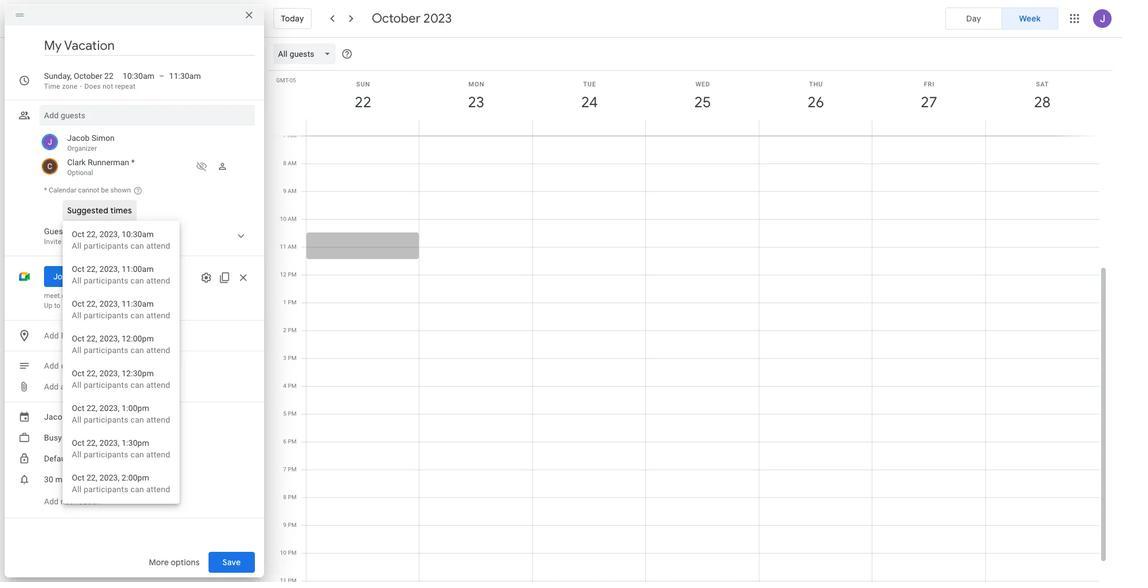Task type: describe. For each thing, give the bounding box(es) containing it.
participants for 12:30pm
[[84, 380, 128, 390]]

100
[[62, 301, 74, 310]]

wed
[[696, 81, 711, 88]]

2023, for 1:00pm
[[100, 403, 120, 413]]

add attachment
[[44, 382, 102, 391]]

Guests text field
[[44, 105, 250, 126]]

oct for oct 22, 2023, 12:30pm
[[72, 369, 85, 378]]

1 vertical spatial *
[[44, 186, 47, 194]]

permissions
[[68, 227, 114, 236]]

24
[[581, 93, 597, 112]]

oct 22, 2023, 1:30pm all participants can attend
[[72, 438, 170, 459]]

suggested times menu
[[63, 221, 180, 504]]

5
[[283, 410, 287, 417]]

22, for oct 22, 2023, 10:30am all participants can attend
[[87, 230, 97, 239]]

all for oct 22, 2023, 1:30pm all participants can attend
[[72, 450, 82, 459]]

oct 22, 2023, 2:00pm all participants can attend
[[72, 473, 170, 494]]

week
[[1020, 13, 1042, 24]]

suggested times
[[67, 205, 132, 216]]

pm for 1 pm
[[288, 299, 297, 306]]

05
[[290, 77, 296, 83]]

meet
[[119, 271, 139, 282]]

up
[[44, 301, 52, 310]]

am for 7 am
[[288, 132, 297, 139]]

invite
[[44, 238, 62, 246]]

location
[[61, 331, 91, 340]]

22, for oct 22, 2023, 1:30pm all participants can attend
[[87, 438, 97, 448]]

oct for oct 22, 2023, 12:00pm
[[72, 334, 85, 343]]

sat 28
[[1034, 81, 1051, 112]]

add for add location
[[44, 331, 59, 340]]

attachment
[[61, 382, 102, 391]]

7 for 7 am
[[283, 132, 287, 139]]

pm for 3 pm
[[288, 355, 297, 361]]

28 column header
[[986, 71, 1100, 136]]

10:30am – 11:30am
[[123, 71, 201, 81]]

2 pm
[[283, 327, 297, 333]]

0 horizontal spatial october
[[74, 71, 102, 81]]

2023, for 2:00pm
[[100, 473, 120, 482]]

calendar
[[49, 186, 76, 194]]

suggested times button
[[63, 200, 137, 221]]

22 inside column header
[[354, 93, 371, 112]]

oct for oct 22, 2023, 2:00pm
[[72, 473, 85, 482]]

10 am
[[280, 216, 297, 222]]

saturday, october 28 element
[[1030, 89, 1056, 116]]

mon 23
[[468, 81, 485, 112]]

2023, for 11:00am
[[100, 264, 120, 274]]

all for oct 22, 2023, 2:00pm all participants can attend
[[72, 485, 82, 494]]

* inside clark runnerman * optional
[[131, 158, 135, 167]]

show schedule of clark runnerman image
[[192, 157, 211, 176]]

5 pm
[[283, 410, 297, 417]]

am for 10 am
[[288, 216, 297, 222]]

oct for oct 22, 2023, 11:30am
[[72, 299, 85, 308]]

sat
[[1037, 81, 1050, 88]]

pm for 7 pm
[[288, 466, 297, 472]]

meet.google.com/ygz-rxfr-snz up to 100 guest connections
[[44, 292, 137, 310]]

25 column header
[[646, 71, 760, 136]]

clark
[[67, 158, 86, 167]]

8 for 8 pm
[[283, 494, 287, 500]]

22, for oct 22, 2023, 2:00pm all participants can attend
[[87, 473, 97, 482]]

can for 1:00pm
[[131, 415, 144, 424]]

jacob simon
[[44, 412, 93, 421]]

not
[[103, 82, 113, 90]]

participants for 1:30pm
[[84, 450, 128, 459]]

sunday, october 22
[[44, 71, 114, 81]]

2:00pm
[[122, 473, 149, 482]]

snz
[[126, 292, 137, 300]]

participants for 11:00am
[[84, 276, 128, 285]]

attend for 11:00am
[[146, 276, 170, 285]]

gmt-05
[[276, 77, 296, 83]]

11:00am
[[122, 264, 154, 274]]

add notification
[[44, 497, 101, 506]]

pm for 5 pm
[[288, 410, 297, 417]]

sunday, october 22 element
[[350, 89, 377, 116]]

add for add notification
[[44, 497, 59, 506]]

6
[[283, 438, 287, 445]]

2023, for 10:30am
[[100, 230, 120, 239]]

fri 27
[[921, 81, 937, 112]]

2023
[[424, 10, 452, 27]]

23 column header
[[419, 71, 533, 136]]

participants for 12:00pm
[[84, 346, 128, 355]]

clark runnerman * optional
[[67, 158, 135, 177]]

3 pm
[[283, 355, 297, 361]]

add location
[[44, 331, 91, 340]]

11:30am inside 'oct 22, 2023, 11:30am all participants can attend'
[[122, 299, 154, 308]]

tuesday, october 24 element
[[577, 89, 603, 116]]

time
[[44, 82, 60, 90]]

time zone
[[44, 82, 78, 90]]

day
[[967, 13, 982, 24]]

10 for 10 am
[[280, 216, 287, 222]]

all for oct 22, 2023, 11:00am all participants can attend
[[72, 276, 82, 285]]

add description button
[[39, 355, 255, 376]]

1 pm
[[283, 299, 297, 306]]

attend for 2:00pm
[[146, 485, 170, 494]]

notification
[[61, 497, 101, 506]]

9 am
[[283, 188, 297, 194]]

27 column header
[[873, 71, 986, 136]]

jacob simon, organizer tree item
[[39, 130, 255, 155]]

simon for jacob simon organizer
[[92, 133, 115, 143]]

25
[[694, 93, 711, 112]]

27
[[921, 93, 937, 112]]

2
[[283, 327, 287, 333]]

1:00pm
[[122, 403, 149, 413]]

today button
[[274, 5, 312, 32]]

thu 26
[[807, 81, 824, 112]]

runnerman
[[88, 158, 129, 167]]

add notification button
[[39, 488, 106, 515]]

gmt-
[[276, 77, 290, 83]]

10 pm
[[280, 550, 297, 556]]

am for 11 am
[[288, 243, 297, 250]]

sunday,
[[44, 71, 72, 81]]

1:30pm
[[122, 438, 149, 448]]

oct for oct 22, 2023, 10:30am
[[72, 230, 85, 239]]

oct for oct 22, 2023, 1:30pm
[[72, 438, 85, 448]]

jacob simon organizer
[[67, 133, 115, 152]]

pm for 9 pm
[[288, 522, 297, 528]]

28
[[1034, 93, 1051, 112]]

6 pm
[[283, 438, 297, 445]]

* calendar cannot be shown
[[44, 186, 131, 194]]

oct 22, 2023, 10:30am all participants can attend
[[72, 230, 170, 250]]

Day radio
[[946, 8, 1003, 30]]

shown
[[110, 186, 131, 194]]

22, for oct 22, 2023, 12:30pm all participants can attend
[[87, 369, 97, 378]]

0 vertical spatial 11:30am
[[169, 71, 201, 81]]

tue
[[584, 81, 597, 88]]

12 pm
[[280, 271, 297, 278]]

add location button
[[39, 325, 255, 346]]

add attachment button
[[39, 376, 107, 397]]



Task type: vqa. For each thing, say whether or not it's contained in the screenshot.


Task type: locate. For each thing, give the bounding box(es) containing it.
can inside 'oct 22, 2023, 11:30am all participants can attend'
[[131, 311, 144, 320]]

12:00pm
[[122, 334, 154, 343]]

participants for 2:00pm
[[84, 485, 128, 494]]

2 participants from the top
[[84, 276, 128, 285]]

attend inside oct 22, 2023, 1:30pm all participants can attend
[[146, 450, 170, 459]]

oct up description
[[72, 334, 85, 343]]

oct 22, 2023, 12:30pm all participants can attend
[[72, 369, 170, 390]]

add inside button
[[44, 382, 59, 391]]

participants up description
[[84, 346, 128, 355]]

3 add from the top
[[44, 382, 59, 391]]

4 all from the top
[[72, 346, 82, 355]]

22 column header
[[306, 71, 420, 136]]

2 all from the top
[[72, 276, 82, 285]]

5 all from the top
[[72, 380, 82, 390]]

7
[[283, 132, 287, 139], [283, 466, 287, 472]]

grid
[[269, 38, 1109, 582]]

can inside oct 22, 2023, 11:00am all participants can attend
[[131, 276, 144, 285]]

1 horizontal spatial *
[[131, 158, 135, 167]]

jacob
[[67, 133, 90, 143], [44, 412, 67, 421]]

7 up 8 am
[[283, 132, 287, 139]]

am for 9 am
[[288, 188, 297, 194]]

participants down 1:30pm at the left of page
[[84, 450, 128, 459]]

1 attend from the top
[[146, 241, 170, 250]]

23
[[468, 93, 484, 112]]

26 column header
[[759, 71, 873, 136]]

oct inside oct 22, 2023, 11:00am all participants can attend
[[72, 264, 85, 274]]

6 22, from the top
[[87, 403, 97, 413]]

can for 12:30pm
[[131, 380, 144, 390]]

22, inside oct 22, 2023, 1:00pm all participants can attend
[[87, 403, 97, 413]]

0 vertical spatial jacob
[[67, 133, 90, 143]]

1 vertical spatial 10
[[280, 550, 287, 556]]

7 am
[[283, 132, 297, 139]]

11:30am
[[169, 71, 201, 81], [122, 299, 154, 308]]

all for oct 22, 2023, 12:30pm all participants can attend
[[72, 380, 82, 390]]

0 vertical spatial 9
[[283, 188, 287, 194]]

1 add from the top
[[44, 331, 59, 340]]

12
[[280, 271, 287, 278]]

participants down 1:00pm
[[84, 415, 128, 424]]

pm for 12 pm
[[288, 271, 297, 278]]

all inside oct 22, 2023, 2:00pm all participants can attend
[[72, 485, 82, 494]]

2023, for 12:30pm
[[100, 369, 120, 378]]

22, for oct 22, 2023, 11:30am all participants can attend
[[87, 299, 97, 308]]

all up meet.google.com/ygz-
[[72, 276, 82, 285]]

join with google meet link
[[44, 266, 148, 287]]

option group
[[946, 8, 1059, 30]]

1 horizontal spatial 11:30am
[[169, 71, 201, 81]]

attend down 11:00am
[[146, 276, 170, 285]]

attend down 1:30pm at the left of page
[[146, 450, 170, 459]]

oct for oct 22, 2023, 1:00pm
[[72, 403, 85, 413]]

pm right 6
[[288, 438, 297, 445]]

2 22, from the top
[[87, 264, 97, 274]]

9 pm from the top
[[288, 494, 297, 500]]

1 participants from the top
[[84, 241, 128, 250]]

pm right 5
[[288, 410, 297, 417]]

4 2023, from the top
[[100, 334, 120, 343]]

can for 11:00am
[[131, 276, 144, 285]]

8 pm
[[283, 494, 297, 500]]

11:30am down meet
[[122, 299, 154, 308]]

pm right 3
[[288, 355, 297, 361]]

1 vertical spatial 7
[[283, 466, 287, 472]]

Add title text field
[[44, 37, 255, 54]]

all for oct 22, 2023, 10:30am all participants can attend
[[72, 241, 82, 250]]

wednesday, october 25 element
[[690, 89, 717, 116]]

4 add from the top
[[44, 497, 59, 506]]

9
[[283, 188, 287, 194], [283, 522, 287, 528]]

can for 12:00pm
[[131, 346, 144, 355]]

guest
[[44, 227, 66, 236]]

oct up attachment
[[72, 369, 85, 378]]

add left location on the left of page
[[44, 331, 59, 340]]

26
[[807, 93, 824, 112]]

22, inside oct 22, 2023, 12:30pm all participants can attend
[[87, 369, 97, 378]]

22 down sun
[[354, 93, 371, 112]]

participants up notification
[[84, 485, 128, 494]]

2023, inside oct 22, 2023, 11:00am all participants can attend
[[100, 264, 120, 274]]

all inside oct 22, 2023, 12:00pm all participants can attend
[[72, 346, 82, 355]]

mon
[[469, 81, 485, 88]]

simon for jacob simon
[[69, 412, 93, 421]]

1 pm from the top
[[288, 271, 297, 278]]

all up notification
[[72, 485, 82, 494]]

0 vertical spatial simon
[[92, 133, 115, 143]]

3 oct from the top
[[72, 299, 85, 308]]

* left calendar
[[44, 186, 47, 194]]

6 can from the top
[[131, 415, 144, 424]]

1 vertical spatial 11:30am
[[122, 299, 154, 308]]

simon down attachment
[[69, 412, 93, 421]]

4 pm
[[283, 383, 297, 389]]

attend down the add description dropdown button
[[146, 380, 170, 390]]

1 vertical spatial 8
[[283, 494, 287, 500]]

pm for 4 pm
[[288, 383, 297, 389]]

guest
[[76, 301, 93, 310]]

8 up 9 am
[[283, 160, 287, 166]]

2 9 from the top
[[283, 522, 287, 528]]

participants inside oct 22, 2023, 1:30pm all participants can attend
[[84, 450, 128, 459]]

5 can from the top
[[131, 380, 144, 390]]

today
[[281, 13, 304, 24]]

be
[[101, 186, 109, 194]]

all down the add description
[[72, 380, 82, 390]]

10
[[280, 216, 287, 222], [280, 550, 287, 556]]

10:30am inside oct 22, 2023, 10:30am all participants can attend
[[122, 230, 154, 239]]

attend for 1:00pm
[[146, 415, 170, 424]]

pm down "9 pm"
[[288, 550, 297, 556]]

pm right 12
[[288, 271, 297, 278]]

oct 22, 2023, 1:00pm all participants can attend
[[72, 403, 170, 424]]

8 oct from the top
[[72, 473, 85, 482]]

add for add description
[[44, 361, 59, 370]]

oct inside oct 22, 2023, 1:30pm all participants can attend
[[72, 438, 85, 448]]

thursday, october 26 element
[[803, 89, 830, 116]]

oct inside 'oct 22, 2023, 11:30am all participants can attend'
[[72, 299, 85, 308]]

oct 22, 2023, 11:00am all participants can attend
[[72, 264, 170, 285]]

0 vertical spatial 8
[[283, 160, 287, 166]]

all for oct 22, 2023, 11:30am all participants can attend
[[72, 311, 82, 320]]

all down location on the left of page
[[72, 346, 82, 355]]

optional
[[67, 169, 93, 177]]

pm for 6 pm
[[288, 438, 297, 445]]

all down 'guest'
[[72, 311, 82, 320]]

attend for 1:30pm
[[146, 450, 170, 459]]

4 can from the top
[[131, 346, 144, 355]]

join
[[53, 271, 69, 282]]

oct up notification
[[72, 473, 85, 482]]

9 up "10 pm"
[[283, 522, 287, 528]]

pm up "9 pm"
[[288, 494, 297, 500]]

pm right 2
[[288, 327, 297, 333]]

8 up "9 pm"
[[283, 494, 287, 500]]

4 am from the top
[[288, 216, 297, 222]]

jacob for jacob simon
[[44, 412, 67, 421]]

google
[[89, 271, 117, 282]]

1 all from the top
[[72, 241, 82, 250]]

2023, inside oct 22, 2023, 12:00pm all participants can attend
[[100, 334, 120, 343]]

1 vertical spatial 10:30am
[[122, 230, 154, 239]]

add for add attachment
[[44, 382, 59, 391]]

zone
[[62, 82, 78, 90]]

add left attachment
[[44, 382, 59, 391]]

participants down permissions
[[84, 241, 128, 250]]

11 am
[[280, 243, 297, 250]]

2 2023, from the top
[[100, 264, 120, 274]]

pm down '8 pm'
[[288, 522, 297, 528]]

oct 22, 2023, 11:30am all participants can attend
[[72, 299, 170, 320]]

7 down 6
[[283, 466, 287, 472]]

3 22, from the top
[[87, 299, 97, 308]]

oct inside oct 22, 2023, 1:00pm all participants can attend
[[72, 403, 85, 413]]

jacob down add attachment
[[44, 412, 67, 421]]

2 10 from the top
[[280, 550, 287, 556]]

can up 11:00am
[[131, 241, 144, 250]]

1
[[283, 299, 287, 306]]

3 attend from the top
[[146, 311, 170, 320]]

6 participants from the top
[[84, 415, 128, 424]]

22, inside oct 22, 2023, 10:30am all participants can attend
[[87, 230, 97, 239]]

4 22, from the top
[[87, 334, 97, 343]]

add description
[[44, 361, 103, 370]]

0 horizontal spatial 11:30am
[[122, 299, 154, 308]]

can inside oct 22, 2023, 1:00pm all participants can attend
[[131, 415, 144, 424]]

6 2023, from the top
[[100, 403, 120, 413]]

can down the snz
[[131, 311, 144, 320]]

6 pm from the top
[[288, 410, 297, 417]]

5 participants from the top
[[84, 380, 128, 390]]

pm for 2 pm
[[288, 327, 297, 333]]

attend up the add location "dropdown button"
[[146, 311, 170, 320]]

1 vertical spatial october
[[74, 71, 102, 81]]

oct inside oct 22, 2023, 12:00pm all participants can attend
[[72, 334, 85, 343]]

can down 12:30pm
[[131, 380, 144, 390]]

am right 11
[[288, 243, 297, 250]]

8 participants from the top
[[84, 485, 128, 494]]

3 all from the top
[[72, 311, 82, 320]]

3 am from the top
[[288, 188, 297, 194]]

Week radio
[[1002, 8, 1059, 30]]

am up 9 am
[[288, 160, 297, 166]]

7 pm
[[283, 466, 297, 472]]

times
[[110, 205, 132, 216]]

22, for oct 22, 2023, 1:00pm all participants can attend
[[87, 403, 97, 413]]

3 can from the top
[[131, 311, 144, 320]]

all
[[72, 241, 82, 250], [72, 276, 82, 285], [72, 311, 82, 320], [72, 346, 82, 355], [72, 380, 82, 390], [72, 415, 82, 424], [72, 450, 82, 459], [72, 485, 82, 494]]

friday, october 27 element
[[916, 89, 943, 116]]

participants for 10:30am
[[84, 241, 128, 250]]

attend inside oct 22, 2023, 12:00pm all participants can attend
[[146, 346, 170, 355]]

attend
[[146, 241, 170, 250], [146, 276, 170, 285], [146, 311, 170, 320], [146, 346, 170, 355], [146, 380, 170, 390], [146, 415, 170, 424], [146, 450, 170, 459], [146, 485, 170, 494]]

1 7 from the top
[[283, 132, 287, 139]]

connections
[[95, 301, 133, 310]]

can inside oct 22, 2023, 1:30pm all participants can attend
[[131, 450, 144, 459]]

monday, october 23 element
[[463, 89, 490, 116]]

1 vertical spatial 9
[[283, 522, 287, 528]]

all for oct 22, 2023, 1:00pm all participants can attend
[[72, 415, 82, 424]]

cannot
[[78, 186, 99, 194]]

can inside oct 22, 2023, 10:30am all participants can attend
[[131, 241, 144, 250]]

22
[[104, 71, 114, 81], [354, 93, 371, 112]]

suggested
[[67, 205, 108, 216]]

attend inside oct 22, 2023, 11:00am all participants can attend
[[146, 276, 170, 285]]

22, inside oct 22, 2023, 1:30pm all participants can attend
[[87, 438, 97, 448]]

all inside oct 22, 2023, 12:30pm all participants can attend
[[72, 380, 82, 390]]

2023, inside oct 22, 2023, 10:30am all participants can attend
[[100, 230, 120, 239]]

1 horizontal spatial 22
[[354, 93, 371, 112]]

2 pm from the top
[[288, 299, 297, 306]]

7 oct from the top
[[72, 438, 85, 448]]

all down permissions
[[72, 241, 82, 250]]

attend up 11:00am
[[146, 241, 170, 250]]

2023, for 1:30pm
[[100, 438, 120, 448]]

2023, inside oct 22, 2023, 1:00pm all participants can attend
[[100, 403, 120, 413]]

3 2023, from the top
[[100, 299, 120, 308]]

can inside oct 22, 2023, 12:00pm all participants can attend
[[131, 346, 144, 355]]

0 horizontal spatial 22
[[104, 71, 114, 81]]

fri
[[925, 81, 935, 88]]

11:30am right –
[[169, 71, 201, 81]]

can down 1:30pm at the left of page
[[131, 450, 144, 459]]

can for 11:30am
[[131, 311, 144, 320]]

jacob up organizer
[[67, 133, 90, 143]]

2023, for 11:30am
[[100, 299, 120, 308]]

participants inside oct 22, 2023, 2:00pm all participants can attend
[[84, 485, 128, 494]]

8 all from the top
[[72, 485, 82, 494]]

8 attend from the top
[[146, 485, 170, 494]]

22, inside oct 22, 2023, 11:00am all participants can attend
[[87, 264, 97, 274]]

2 am from the top
[[288, 160, 297, 166]]

option group containing day
[[946, 8, 1059, 30]]

attend inside 'oct 22, 2023, 11:30am all participants can attend'
[[146, 311, 170, 320]]

9 up 10 am
[[283, 188, 287, 194]]

5 2023, from the top
[[100, 369, 120, 378]]

4 oct from the top
[[72, 334, 85, 343]]

all for oct 22, 2023, 12:00pm all participants can attend
[[72, 346, 82, 355]]

can down 11:00am
[[131, 276, 144, 285]]

attend for 12:00pm
[[146, 346, 170, 355]]

2 8 from the top
[[283, 494, 287, 500]]

oct down jacob simon
[[72, 438, 85, 448]]

add inside "dropdown button"
[[44, 331, 59, 340]]

guest permissions invite others
[[44, 227, 114, 246]]

participants down description
[[84, 380, 128, 390]]

participants down connections
[[84, 311, 128, 320]]

all down jacob simon
[[72, 450, 82, 459]]

jacob for jacob simon organizer
[[67, 133, 90, 143]]

0 vertical spatial 22
[[104, 71, 114, 81]]

9 for 9 am
[[283, 188, 287, 194]]

oct down attachment
[[72, 403, 85, 413]]

can down 12:00pm
[[131, 346, 144, 355]]

5 22, from the top
[[87, 369, 97, 378]]

attend inside oct 22, 2023, 2:00pm all participants can attend
[[146, 485, 170, 494]]

am down 9 am
[[288, 216, 297, 222]]

oct right join
[[72, 264, 85, 274]]

participants inside oct 22, 2023, 12:30pm all participants can attend
[[84, 380, 128, 390]]

1 am from the top
[[288, 132, 297, 139]]

description
[[61, 361, 103, 370]]

9 pm
[[283, 522, 297, 528]]

participants inside 'oct 22, 2023, 11:30am all participants can attend'
[[84, 311, 128, 320]]

all down add attachment button
[[72, 415, 82, 424]]

1 horizontal spatial october
[[372, 10, 421, 27]]

1 vertical spatial jacob
[[44, 412, 67, 421]]

7 pm from the top
[[288, 438, 297, 445]]

tue 24
[[581, 81, 597, 112]]

2 oct from the top
[[72, 264, 85, 274]]

can down 2:00pm
[[131, 485, 144, 494]]

* down jacob simon, organizer 'tree item'
[[131, 158, 135, 167]]

10:30am up repeat
[[123, 71, 155, 81]]

pm for 8 pm
[[288, 494, 297, 500]]

attend down 1:00pm
[[146, 415, 170, 424]]

oct inside oct 22, 2023, 10:30am all participants can attend
[[72, 230, 85, 239]]

1 2023, from the top
[[100, 230, 120, 239]]

7 can from the top
[[131, 450, 144, 459]]

1 vertical spatial simon
[[69, 412, 93, 421]]

pm
[[288, 271, 297, 278], [288, 299, 297, 306], [288, 327, 297, 333], [288, 355, 297, 361], [288, 383, 297, 389], [288, 410, 297, 417], [288, 438, 297, 445], [288, 466, 297, 472], [288, 494, 297, 500], [288, 522, 297, 528], [288, 550, 297, 556]]

oct right to
[[72, 299, 85, 308]]

pm right '1'
[[288, 299, 297, 306]]

1 vertical spatial 22
[[354, 93, 371, 112]]

am up 8 am
[[288, 132, 297, 139]]

5 am from the top
[[288, 243, 297, 250]]

2023, inside oct 22, 2023, 2:00pm all participants can attend
[[100, 473, 120, 482]]

participants for 1:00pm
[[84, 415, 128, 424]]

0 horizontal spatial jacob
[[44, 412, 67, 421]]

5 oct from the top
[[72, 369, 85, 378]]

simon inside jacob simon organizer
[[92, 133, 115, 143]]

7 2023, from the top
[[100, 438, 120, 448]]

2023,
[[100, 230, 120, 239], [100, 264, 120, 274], [100, 299, 120, 308], [100, 334, 120, 343], [100, 369, 120, 378], [100, 403, 120, 413], [100, 438, 120, 448], [100, 473, 120, 482]]

am down 8 am
[[288, 188, 297, 194]]

7 22, from the top
[[87, 438, 97, 448]]

12:30pm
[[122, 369, 154, 378]]

3 pm from the top
[[288, 327, 297, 333]]

7 attend from the top
[[146, 450, 170, 459]]

attend up the add description dropdown button
[[146, 346, 170, 355]]

10 up 11
[[280, 216, 287, 222]]

4 attend from the top
[[146, 346, 170, 355]]

5 attend from the top
[[146, 380, 170, 390]]

to element
[[159, 70, 165, 82]]

10:30am
[[123, 71, 155, 81], [122, 230, 154, 239]]

22, for oct 22, 2023, 12:00pm all participants can attend
[[87, 334, 97, 343]]

participants inside oct 22, 2023, 11:00am all participants can attend
[[84, 276, 128, 285]]

attend inside oct 22, 2023, 1:00pm all participants can attend
[[146, 415, 170, 424]]

8 pm from the top
[[288, 466, 297, 472]]

all inside 'oct 22, 2023, 11:30am all participants can attend'
[[72, 311, 82, 320]]

simon up organizer
[[92, 133, 115, 143]]

9 for 9 pm
[[283, 522, 287, 528]]

8 for 8 am
[[283, 160, 287, 166]]

11 pm from the top
[[288, 550, 297, 556]]

meet.google.com/ygz-
[[44, 292, 114, 300]]

attend inside oct 22, 2023, 10:30am all participants can attend
[[146, 241, 170, 250]]

1 8 from the top
[[283, 160, 287, 166]]

oct for oct 22, 2023, 11:00am
[[72, 264, 85, 274]]

5 pm from the top
[[288, 383, 297, 389]]

participants for 11:30am
[[84, 311, 128, 320]]

22, inside oct 22, 2023, 12:00pm all participants can attend
[[87, 334, 97, 343]]

others
[[64, 238, 84, 246]]

all inside oct 22, 2023, 1:30pm all participants can attend
[[72, 450, 82, 459]]

22,
[[87, 230, 97, 239], [87, 264, 97, 274], [87, 299, 97, 308], [87, 334, 97, 343], [87, 369, 97, 378], [87, 403, 97, 413], [87, 438, 97, 448], [87, 473, 97, 482]]

pm right 4
[[288, 383, 297, 389]]

rxfr-
[[114, 292, 126, 300]]

2023, inside 'oct 22, 2023, 11:30am all participants can attend'
[[100, 299, 120, 308]]

attend down 2:00pm
[[146, 485, 170, 494]]

3 participants from the top
[[84, 311, 128, 320]]

participants inside oct 22, 2023, 10:30am all participants can attend
[[84, 241, 128, 250]]

7 for 7 pm
[[283, 466, 287, 472]]

participants inside oct 22, 2023, 1:00pm all participants can attend
[[84, 415, 128, 424]]

6 oct from the top
[[72, 403, 85, 413]]

grid containing 22
[[269, 38, 1109, 582]]

all inside oct 22, 2023, 1:00pm all participants can attend
[[72, 415, 82, 424]]

to
[[54, 301, 60, 310]]

can for 1:30pm
[[131, 450, 144, 459]]

24 column header
[[533, 71, 647, 136]]

add left notification
[[44, 497, 59, 506]]

7 participants from the top
[[84, 450, 128, 459]]

oct right "guest"
[[72, 230, 85, 239]]

0 vertical spatial 10
[[280, 216, 287, 222]]

1 can from the top
[[131, 241, 144, 250]]

0 vertical spatial 10:30am
[[123, 71, 155, 81]]

10 pm from the top
[[288, 522, 297, 528]]

simon
[[92, 133, 115, 143], [69, 412, 93, 421]]

1 horizontal spatial jacob
[[67, 133, 90, 143]]

pm for 10 pm
[[288, 550, 297, 556]]

1 oct from the top
[[72, 230, 85, 239]]

2 7 from the top
[[283, 466, 287, 472]]

2 attend from the top
[[146, 276, 170, 285]]

attend for 12:30pm
[[146, 380, 170, 390]]

10 down "9 pm"
[[280, 550, 287, 556]]

repeat
[[115, 82, 136, 90]]

am
[[288, 132, 297, 139], [288, 160, 297, 166], [288, 188, 297, 194], [288, 216, 297, 222], [288, 243, 297, 250]]

pm down 6 pm
[[288, 466, 297, 472]]

1 22, from the top
[[87, 230, 97, 239]]

8 can from the top
[[131, 485, 144, 494]]

can inside oct 22, 2023, 12:30pm all participants can attend
[[131, 380, 144, 390]]

2023, for 12:00pm
[[100, 334, 120, 343]]

can
[[131, 241, 144, 250], [131, 276, 144, 285], [131, 311, 144, 320], [131, 346, 144, 355], [131, 380, 144, 390], [131, 415, 144, 424], [131, 450, 144, 459], [131, 485, 144, 494]]

can down 1:00pm
[[131, 415, 144, 424]]

add inside 'button'
[[44, 497, 59, 506]]

None field
[[274, 43, 340, 64], [39, 427, 87, 448], [39, 448, 128, 469], [274, 43, 340, 64], [39, 427, 87, 448], [39, 448, 128, 469]]

7 all from the top
[[72, 450, 82, 459]]

participants up rxfr-
[[84, 276, 128, 285]]

can inside oct 22, 2023, 2:00pm all participants can attend
[[131, 485, 144, 494]]

attend for 10:30am
[[146, 241, 170, 250]]

oct inside oct 22, 2023, 12:30pm all participants can attend
[[72, 369, 85, 378]]

10:30am down times
[[122, 230, 154, 239]]

6 attend from the top
[[146, 415, 170, 424]]

add inside dropdown button
[[44, 361, 59, 370]]

does
[[84, 82, 101, 90]]

0 vertical spatial *
[[131, 158, 135, 167]]

22, inside 'oct 22, 2023, 11:30am all participants can attend'
[[87, 299, 97, 308]]

6 all from the top
[[72, 415, 82, 424]]

8 2023, from the top
[[100, 473, 120, 482]]

1 9 from the top
[[283, 188, 287, 194]]

8 22, from the top
[[87, 473, 97, 482]]

oct
[[72, 230, 85, 239], [72, 264, 85, 274], [72, 299, 85, 308], [72, 334, 85, 343], [72, 369, 85, 378], [72, 403, 85, 413], [72, 438, 85, 448], [72, 473, 85, 482]]

0 vertical spatial october
[[372, 10, 421, 27]]

thu
[[810, 81, 824, 88]]

0 horizontal spatial *
[[44, 186, 47, 194]]

add up add attachment
[[44, 361, 59, 370]]

22 up the not
[[104, 71, 114, 81]]

attend inside oct 22, 2023, 12:30pm all participants can attend
[[146, 380, 170, 390]]

clark runnerman, optional tree item
[[39, 155, 255, 179]]

0 vertical spatial 7
[[283, 132, 287, 139]]

2023, inside oct 22, 2023, 12:30pm all participants can attend
[[100, 369, 120, 378]]

jacob inside jacob simon organizer
[[67, 133, 90, 143]]

participants inside oct 22, 2023, 12:00pm all participants can attend
[[84, 346, 128, 355]]

sun 22
[[354, 81, 371, 112]]

1 10 from the top
[[280, 216, 287, 222]]

does not repeat
[[84, 82, 136, 90]]

participants
[[84, 241, 128, 250], [84, 276, 128, 285], [84, 311, 128, 320], [84, 346, 128, 355], [84, 380, 128, 390], [84, 415, 128, 424], [84, 450, 128, 459], [84, 485, 128, 494]]

22, for oct 22, 2023, 11:00am all participants can attend
[[87, 264, 97, 274]]

4 pm from the top
[[288, 355, 297, 361]]

–
[[159, 71, 165, 81]]

10 for 10 pm
[[280, 550, 287, 556]]

sun
[[357, 81, 371, 88]]

can for 2:00pm
[[131, 485, 144, 494]]

2 can from the top
[[131, 276, 144, 285]]

attend for 11:30am
[[146, 311, 170, 320]]

2023, inside oct 22, 2023, 1:30pm all participants can attend
[[100, 438, 120, 448]]

11
[[280, 243, 287, 250]]

october up does on the left top of page
[[74, 71, 102, 81]]

4 participants from the top
[[84, 346, 128, 355]]

can for 10:30am
[[131, 241, 144, 250]]

guests invited to this event. tree
[[39, 130, 255, 179]]

2 add from the top
[[44, 361, 59, 370]]

all inside oct 22, 2023, 11:00am all participants can attend
[[72, 276, 82, 285]]

am for 8 am
[[288, 160, 297, 166]]

october left 2023
[[372, 10, 421, 27]]

all inside oct 22, 2023, 10:30am all participants can attend
[[72, 241, 82, 250]]

oct inside oct 22, 2023, 2:00pm all participants can attend
[[72, 473, 85, 482]]

22, inside oct 22, 2023, 2:00pm all participants can attend
[[87, 473, 97, 482]]



